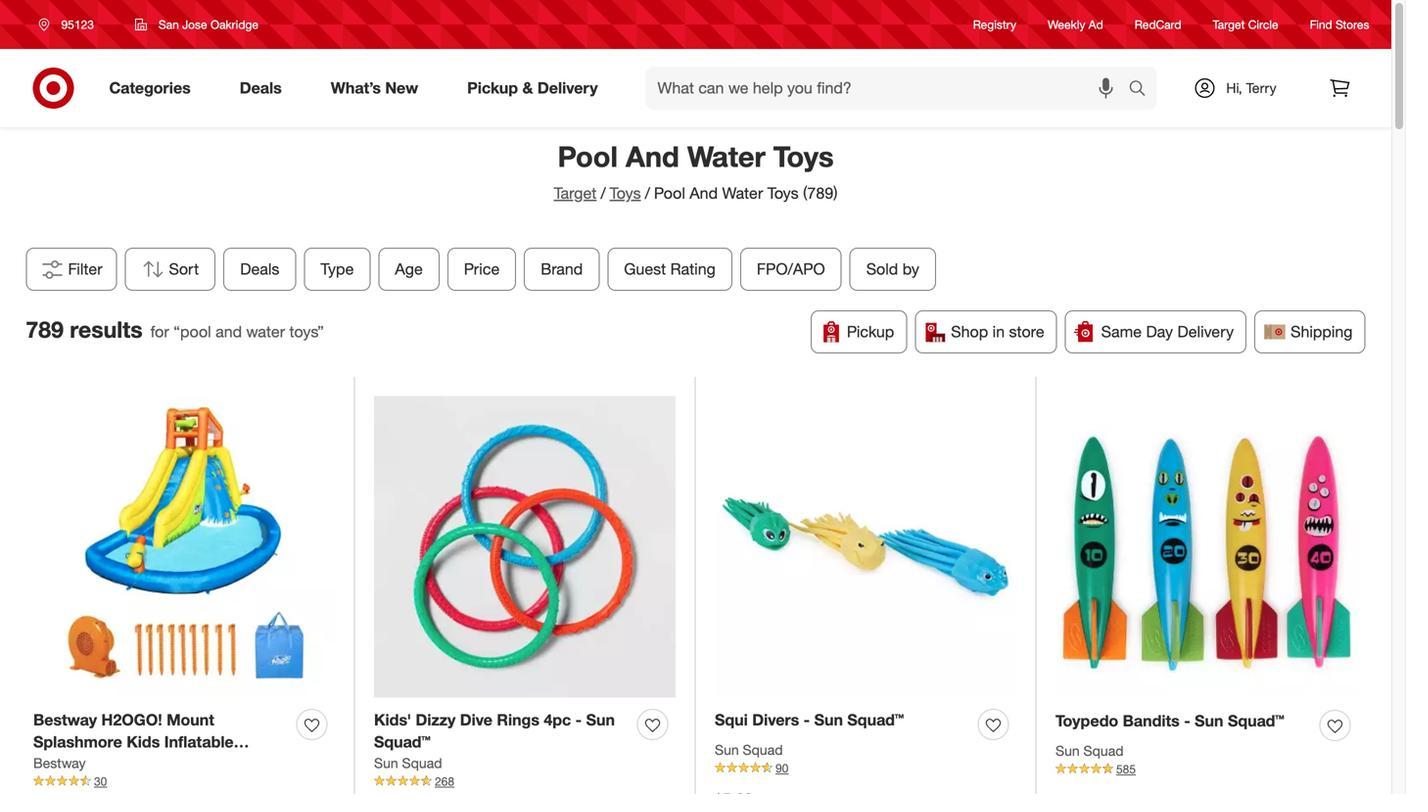 Task type: locate. For each thing, give the bounding box(es) containing it.
toys
[[773, 139, 834, 174], [768, 184, 799, 203]]

2 vertical spatial water
[[246, 322, 285, 341]]

day
[[1146, 322, 1173, 341]]

/ left toys
[[601, 184, 606, 203]]

and up toys
[[626, 139, 679, 174]]

789 results for "pool and water toys"
[[26, 316, 324, 343]]

0 vertical spatial delivery
[[538, 78, 598, 98]]

1 horizontal spatial squad
[[743, 741, 783, 758]]

1 vertical spatial pool
[[654, 184, 685, 203]]

weekly
[[1048, 17, 1086, 32]]

toypedo bandits - sun squad™
[[1056, 711, 1285, 730]]

guest rating button
[[608, 248, 732, 291]]

deals inside deals link
[[240, 78, 282, 98]]

1 horizontal spatial sun squad link
[[715, 740, 783, 760]]

1 horizontal spatial pool
[[654, 184, 685, 203]]

squad™
[[848, 710, 904, 729], [1228, 711, 1285, 730], [374, 733, 431, 752]]

sun squad
[[715, 741, 783, 758], [1056, 742, 1124, 759], [374, 755, 442, 772]]

squi divers - sun squad™ image
[[715, 396, 1017, 698], [715, 396, 1017, 698]]

deals right sort
[[240, 259, 280, 278]]

789
[[26, 316, 64, 343]]

1 horizontal spatial and
[[626, 139, 679, 174]]

pool right toys
[[654, 184, 685, 203]]

target inside pool and water toys target / toys / pool and water toys (789)
[[554, 184, 597, 203]]

90 link
[[715, 760, 1017, 777]]

1 horizontal spatial squad™
[[848, 710, 904, 729]]

0 horizontal spatial sun squad link
[[374, 754, 442, 773]]

/ right toys
[[645, 184, 650, 203]]

0 horizontal spatial -
[[576, 710, 582, 729]]

kids' dizzy dive rings 4pc - sun squad™ image
[[374, 396, 676, 698], [374, 396, 676, 698]]

0 horizontal spatial and
[[216, 322, 242, 341]]

pickup
[[467, 78, 518, 98], [847, 322, 894, 341]]

hi, terry
[[1227, 79, 1277, 96]]

squad for dizzy
[[402, 755, 442, 772]]

deals for deals button
[[240, 259, 280, 278]]

registry
[[973, 17, 1017, 32]]

sun squad for kids'
[[374, 755, 442, 772]]

2 horizontal spatial sun squad
[[1056, 742, 1124, 759]]

and right "pool at the top left
[[216, 322, 242, 341]]

30 link
[[33, 773, 335, 790]]

delivery for same day delivery
[[1178, 322, 1234, 341]]

0 horizontal spatial squad
[[402, 755, 442, 772]]

kids'
[[374, 710, 411, 729]]

1 horizontal spatial sun squad
[[715, 741, 783, 758]]

shipping
[[1291, 322, 1353, 341]]

1 horizontal spatial /
[[645, 184, 650, 203]]

and inside 789 results for "pool and water toys"
[[216, 322, 242, 341]]

deals button
[[224, 248, 296, 291]]

delivery right day
[[1178, 322, 1234, 341]]

sun squad link down toypedo
[[1056, 741, 1124, 761]]

toys"
[[289, 322, 324, 341]]

find stores
[[1310, 17, 1370, 32]]

toys left the (789)
[[768, 184, 799, 203]]

2 horizontal spatial -
[[1184, 711, 1191, 730]]

and
[[626, 139, 679, 174], [690, 184, 718, 203], [216, 322, 242, 341]]

dizzy
[[416, 710, 456, 729]]

1 vertical spatial target
[[554, 184, 597, 203]]

sun right 4pc
[[586, 710, 615, 729]]

deals for deals link
[[240, 78, 282, 98]]

delivery right &
[[538, 78, 598, 98]]

1 horizontal spatial pickup
[[847, 322, 894, 341]]

pickup for pickup
[[847, 322, 894, 341]]

shop in store
[[951, 322, 1045, 341]]

- right divers in the right bottom of the page
[[804, 710, 810, 729]]

pickup down sold
[[847, 322, 894, 341]]

sun squad link for kids'
[[374, 754, 442, 773]]

squad™ for squi divers - sun squad™
[[848, 710, 904, 729]]

squad up 585
[[1084, 742, 1124, 759]]

delivery inside button
[[1178, 322, 1234, 341]]

0 vertical spatial pool
[[558, 139, 618, 174]]

registry link
[[973, 16, 1017, 33]]

sun down the kids'
[[374, 755, 398, 772]]

squad™ for toypedo bandits - sun squad™
[[1228, 711, 1285, 730]]

bestway h2ogo! mount splashmore kids inflatable outdoor backyard water slide splash mega park toy w/climbing wall, slide, splash zone, & spray blaster image
[[33, 396, 335, 698], [33, 396, 335, 698]]

sun squad link down squi
[[715, 740, 783, 760]]

pool
[[558, 139, 618, 174], [654, 184, 685, 203]]

squad™ down the kids'
[[374, 733, 431, 752]]

brand
[[541, 259, 583, 278]]

squad up 90 at the bottom right of the page
[[743, 741, 783, 758]]

target left circle on the right
[[1213, 17, 1245, 32]]

pool up the 'target' link
[[558, 139, 618, 174]]

what's new
[[331, 78, 418, 98]]

and up rating
[[690, 184, 718, 203]]

1 horizontal spatial target
[[1213, 17, 1245, 32]]

- right bandits
[[1184, 711, 1191, 730]]

results
[[70, 316, 143, 343]]

1 horizontal spatial -
[[804, 710, 810, 729]]

type
[[321, 259, 354, 278]]

target
[[1213, 17, 1245, 32], [554, 184, 597, 203]]

0 horizontal spatial target
[[554, 184, 597, 203]]

toys up the (789)
[[773, 139, 834, 174]]

squad
[[743, 741, 783, 758], [1084, 742, 1124, 759], [402, 755, 442, 772]]

0 horizontal spatial /
[[601, 184, 606, 203]]

weekly ad
[[1048, 17, 1103, 32]]

0 vertical spatial deals
[[240, 78, 282, 98]]

pickup & delivery
[[467, 78, 598, 98]]

- right 4pc
[[576, 710, 582, 729]]

categories link
[[93, 67, 215, 110]]

search button
[[1120, 67, 1167, 114]]

bestway link
[[33, 754, 86, 773]]

/
[[601, 184, 606, 203], [645, 184, 650, 203]]

0 horizontal spatial delivery
[[538, 78, 598, 98]]

squad™ up 585 link
[[1228, 711, 1285, 730]]

- inside the kids' dizzy dive rings 4pc - sun squad™
[[576, 710, 582, 729]]

sun squad down toypedo
[[1056, 742, 1124, 759]]

deals inside deals button
[[240, 259, 280, 278]]

1 vertical spatial deals
[[240, 259, 280, 278]]

sold by
[[867, 259, 920, 278]]

deals down oakridge
[[240, 78, 282, 98]]

find
[[1310, 17, 1333, 32]]

30
[[94, 774, 107, 789]]

1 horizontal spatial delivery
[[1178, 322, 1234, 341]]

shop
[[951, 322, 988, 341]]

sun squad up 268
[[374, 755, 442, 772]]

pickup inside button
[[847, 322, 894, 341]]

find stores link
[[1310, 16, 1370, 33]]

0 horizontal spatial pool
[[558, 139, 618, 174]]

-
[[576, 710, 582, 729], [804, 710, 810, 729], [1184, 711, 1191, 730]]

sort button
[[125, 248, 216, 291]]

pickup button
[[811, 310, 907, 353]]

squad up 268
[[402, 755, 442, 772]]

2 horizontal spatial squad
[[1084, 742, 1124, 759]]

2 vertical spatial and
[[216, 322, 242, 341]]

sun squad link up 268
[[374, 754, 442, 773]]

shipping button
[[1255, 310, 1366, 353]]

target left toys link
[[554, 184, 597, 203]]

toys
[[610, 184, 641, 203]]

same
[[1101, 322, 1142, 341]]

0 vertical spatial water
[[687, 139, 766, 174]]

585
[[1116, 762, 1136, 776]]

squi divers - sun squad™
[[715, 710, 904, 729]]

sun squad down squi
[[715, 741, 783, 758]]

same day delivery button
[[1065, 310, 1247, 353]]

1 vertical spatial delivery
[[1178, 322, 1234, 341]]

0 horizontal spatial squad™
[[374, 733, 431, 752]]

toypedo bandits - sun squad™ image
[[1056, 396, 1358, 699], [1056, 396, 1358, 699]]

2 horizontal spatial sun squad link
[[1056, 741, 1124, 761]]

squad™ up 90 link
[[848, 710, 904, 729]]

pickup left &
[[467, 78, 518, 98]]

0 vertical spatial target
[[1213, 17, 1245, 32]]

sun squad link
[[715, 740, 783, 760], [1056, 741, 1124, 761], [374, 754, 442, 773]]

1 / from the left
[[601, 184, 606, 203]]

san
[[159, 17, 179, 32]]

- for squi divers - sun squad™
[[804, 710, 810, 729]]

1 vertical spatial pickup
[[847, 322, 894, 341]]

bandits
[[1123, 711, 1180, 730]]

kids' dizzy dive rings 4pc - sun squad™
[[374, 710, 615, 752]]

0 horizontal spatial pickup
[[467, 78, 518, 98]]

0 horizontal spatial sun squad
[[374, 755, 442, 772]]

target inside target circle link
[[1213, 17, 1245, 32]]

2 horizontal spatial squad™
[[1228, 711, 1285, 730]]

2 horizontal spatial and
[[690, 184, 718, 203]]

0 vertical spatial pickup
[[467, 78, 518, 98]]

0 vertical spatial toys
[[773, 139, 834, 174]]

water
[[687, 139, 766, 174], [722, 184, 763, 203], [246, 322, 285, 341]]

kids' dizzy dive rings 4pc - sun squad™ link
[[374, 709, 630, 754]]



Task type: vqa. For each thing, say whether or not it's contained in the screenshot.
the topmost 'Deals'
yes



Task type: describe. For each thing, give the bounding box(es) containing it.
fpo/apo button
[[740, 248, 842, 291]]

sun squad link for toypedo
[[1056, 741, 1124, 761]]

stores
[[1336, 17, 1370, 32]]

categories
[[109, 78, 191, 98]]

target circle link
[[1213, 16, 1279, 33]]

new
[[385, 78, 418, 98]]

585 link
[[1056, 761, 1358, 778]]

filter
[[68, 259, 102, 278]]

pickup & delivery link
[[451, 67, 622, 110]]

toypedo
[[1056, 711, 1119, 730]]

90
[[776, 761, 789, 775]]

bestway
[[33, 755, 86, 772]]

sold
[[867, 259, 898, 278]]

san jose oakridge
[[159, 17, 258, 32]]

squad™ inside the kids' dizzy dive rings 4pc - sun squad™
[[374, 733, 431, 752]]

sun squad for toypedo
[[1056, 742, 1124, 759]]

(789)
[[803, 184, 838, 203]]

squi
[[715, 710, 748, 729]]

squi divers - sun squad™ link
[[715, 709, 904, 731]]

dive
[[460, 710, 493, 729]]

2 / from the left
[[645, 184, 650, 203]]

search
[[1120, 80, 1167, 99]]

0 vertical spatial and
[[626, 139, 679, 174]]

in
[[993, 322, 1005, 341]]

268
[[435, 774, 454, 789]]

redcard link
[[1135, 16, 1182, 33]]

1 vertical spatial water
[[722, 184, 763, 203]]

toypedo bandits - sun squad™ link
[[1056, 710, 1285, 732]]

water inside 789 results for "pool and water toys"
[[246, 322, 285, 341]]

95123 button
[[26, 7, 114, 42]]

sun squad for squi
[[715, 741, 783, 758]]

san jose oakridge button
[[122, 7, 271, 42]]

jose
[[182, 17, 207, 32]]

age button
[[379, 248, 440, 291]]

target circle
[[1213, 17, 1279, 32]]

sun up 585 link
[[1195, 711, 1224, 730]]

sold by button
[[850, 248, 936, 291]]

sun squad link for squi
[[715, 740, 783, 760]]

1 vertical spatial and
[[690, 184, 718, 203]]

sun down toypedo
[[1056, 742, 1080, 759]]

fpo/apo
[[757, 259, 825, 278]]

4pc
[[544, 710, 571, 729]]

terry
[[1246, 79, 1277, 96]]

filter button
[[26, 248, 117, 291]]

age
[[395, 259, 423, 278]]

what's
[[331, 78, 381, 98]]

ad
[[1089, 17, 1103, 32]]

"pool
[[173, 322, 211, 341]]

toys link
[[610, 184, 641, 203]]

- for toypedo bandits - sun squad™
[[1184, 711, 1191, 730]]

type button
[[304, 248, 371, 291]]

by
[[903, 259, 920, 278]]

divers
[[752, 710, 799, 729]]

pickup for pickup & delivery
[[467, 78, 518, 98]]

store
[[1009, 322, 1045, 341]]

price button
[[447, 248, 516, 291]]

sun right divers in the right bottom of the page
[[814, 710, 843, 729]]

What can we help you find? suggestions appear below search field
[[646, 67, 1134, 110]]

squad for bandits
[[1084, 742, 1124, 759]]

1 vertical spatial toys
[[768, 184, 799, 203]]

sun down squi
[[715, 741, 739, 758]]

squad for divers
[[743, 741, 783, 758]]

sun inside the kids' dizzy dive rings 4pc - sun squad™
[[586, 710, 615, 729]]

&
[[522, 78, 533, 98]]

pool and water toys target / toys / pool and water toys (789)
[[554, 139, 838, 203]]

brand button
[[524, 248, 600, 291]]

what's new link
[[314, 67, 443, 110]]

hi,
[[1227, 79, 1242, 96]]

circle
[[1248, 17, 1279, 32]]

weekly ad link
[[1048, 16, 1103, 33]]

target link
[[554, 184, 597, 203]]

shop in store button
[[915, 310, 1057, 353]]

268 link
[[374, 773, 676, 790]]

deals link
[[223, 67, 306, 110]]

guest
[[624, 259, 666, 278]]

95123
[[61, 17, 94, 32]]

rings
[[497, 710, 540, 729]]

guest rating
[[624, 259, 716, 278]]

redcard
[[1135, 17, 1182, 32]]

oakridge
[[211, 17, 258, 32]]

price
[[464, 259, 500, 278]]

same day delivery
[[1101, 322, 1234, 341]]

delivery for pickup & delivery
[[538, 78, 598, 98]]

rating
[[671, 259, 716, 278]]

sort
[[169, 259, 199, 278]]

for
[[150, 322, 169, 341]]



